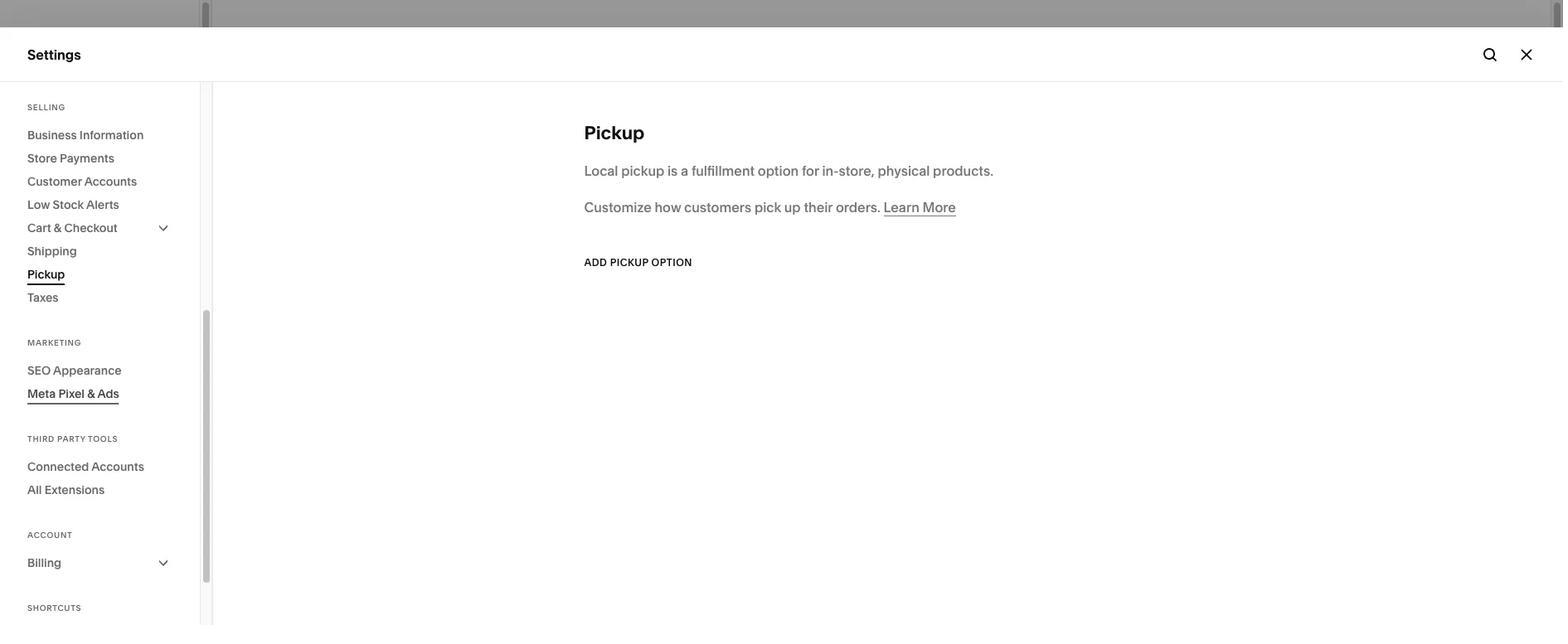 Task type: vqa. For each thing, say whether or not it's contained in the screenshot.
Use at bottom left
no



Task type: describe. For each thing, give the bounding box(es) containing it.
pickup link
[[27, 263, 173, 286]]

all
[[27, 483, 42, 498]]

business
[[27, 128, 77, 143]]

accounts inside the "connected accounts all extensions"
[[91, 460, 144, 475]]

information
[[80, 128, 144, 143]]

orders
[[37, 192, 75, 207]]

settings link
[[27, 452, 172, 472]]

add pickup option
[[585, 256, 693, 269]]

fulfillment
[[692, 163, 755, 179]]

for
[[802, 163, 820, 179]]

option
[[758, 163, 799, 179]]

their
[[804, 199, 833, 216]]

cart & checkout
[[27, 221, 118, 236]]

tara
[[66, 537, 86, 549]]

local pickup is a fulfillment option for in-store, physical products.
[[585, 163, 994, 179]]

more
[[923, 199, 957, 216]]

asset library link
[[27, 422, 172, 442]]

billing button
[[27, 552, 173, 575]]

local
[[585, 163, 619, 179]]

store payments link
[[27, 147, 173, 170]]

2 marketing from the top
[[27, 339, 82, 348]]

payments
[[60, 151, 114, 166]]

connected accounts all extensions
[[27, 460, 144, 498]]

selling tools link
[[37, 270, 181, 298]]

taxes link
[[27, 286, 173, 309]]

seo
[[27, 363, 51, 378]]

discounts
[[37, 220, 92, 235]]

add pickup option button
[[585, 248, 693, 278]]

pick
[[755, 199, 782, 216]]

1 marketing from the top
[[27, 304, 92, 320]]

orders.
[[836, 199, 881, 216]]

meta pixel & ads link
[[27, 382, 173, 406]]

customize how customers pick up their orders. learn more
[[585, 199, 957, 216]]

how
[[655, 199, 681, 216]]

tara schultz tarashultz49@gmail.com
[[66, 537, 181, 563]]

& inside dropdown button
[[54, 221, 62, 236]]

1 settings from the top
[[27, 46, 81, 63]]

pickup
[[622, 163, 665, 179]]

customer
[[27, 174, 82, 189]]

edit site
[[1399, 36, 1448, 48]]

third
[[27, 435, 55, 444]]

meta pixel & ads
[[27, 387, 119, 402]]

website
[[27, 103, 79, 119]]

learn
[[884, 199, 920, 216]]

cart & checkout link
[[27, 217, 173, 240]]

asset
[[27, 423, 63, 440]]

contacts link
[[27, 333, 172, 353]]

invoicing link
[[37, 241, 181, 270]]

contacts
[[27, 334, 85, 350]]

tarashultz49@gmail.com
[[66, 550, 181, 563]]

appearance
[[53, 363, 122, 378]]

connected accounts link
[[27, 456, 173, 479]]

pickup inside button
[[610, 256, 649, 269]]

stock
[[53, 197, 84, 212]]

pixel
[[58, 387, 85, 402]]

library
[[66, 423, 111, 440]]

extensions
[[45, 483, 105, 498]]



Task type: locate. For each thing, give the bounding box(es) containing it.
add
[[585, 256, 608, 269]]

asset library
[[27, 423, 111, 440]]

1 vertical spatial settings
[[27, 453, 80, 470]]

learn more link
[[884, 199, 957, 217]]

marketing
[[27, 304, 92, 320], [27, 339, 82, 348]]

products.
[[933, 163, 994, 179]]

marketing up analytics
[[27, 339, 82, 348]]

2 settings from the top
[[27, 453, 80, 470]]

billing
[[27, 556, 61, 571]]

all extensions link
[[27, 479, 173, 502]]

cart
[[27, 221, 51, 236]]

settings down third
[[27, 453, 80, 470]]

0 vertical spatial &
[[54, 221, 62, 236]]

orders link
[[37, 185, 181, 213]]

acuity
[[27, 393, 67, 410]]

&
[[54, 221, 62, 236], [87, 387, 95, 402]]

in-
[[823, 163, 839, 179]]

edit
[[1399, 36, 1423, 48]]

low stock alerts link
[[27, 193, 173, 217]]

store
[[27, 151, 57, 166]]

accounts up the alerts
[[84, 174, 137, 189]]

seo appearance link
[[27, 359, 173, 382]]

0 vertical spatial tools
[[76, 276, 106, 291]]

option
[[652, 256, 693, 269]]

shipping link
[[27, 240, 173, 263]]

website link
[[27, 102, 172, 122]]

1 vertical spatial accounts
[[91, 460, 144, 475]]

analytics link
[[27, 363, 172, 382]]

0 vertical spatial settings
[[27, 46, 81, 63]]

customers
[[685, 199, 752, 216]]

tools up settings link
[[88, 435, 118, 444]]

account
[[27, 531, 73, 540]]

pickup
[[585, 122, 645, 144], [610, 256, 649, 269], [27, 267, 65, 282]]

ads
[[97, 387, 119, 402]]

cart & checkout button
[[27, 217, 173, 240]]

selling
[[307, 28, 382, 56], [27, 103, 66, 112], [27, 133, 70, 149], [37, 276, 74, 291]]

accounts up all extensions link
[[91, 460, 144, 475]]

low
[[27, 197, 50, 212]]

edit site button
[[1390, 27, 1457, 57]]

acuity scheduling
[[27, 393, 142, 410]]

pickup right add
[[610, 256, 649, 269]]

shipping
[[27, 244, 77, 259]]

business information store payments customer accounts low stock alerts
[[27, 128, 144, 212]]

help link
[[27, 482, 57, 500]]

help
[[27, 483, 57, 499]]

meta
[[27, 387, 56, 402]]

1 vertical spatial marketing
[[27, 339, 82, 348]]

billing link
[[27, 552, 173, 575]]

alerts
[[86, 197, 119, 212]]

seo appearance
[[27, 363, 122, 378]]

0 vertical spatial accounts
[[84, 174, 137, 189]]

tools
[[76, 276, 106, 291], [88, 435, 118, 444]]

& left ads
[[87, 387, 95, 402]]

1 vertical spatial tools
[[88, 435, 118, 444]]

store,
[[839, 163, 875, 179]]

accounts inside business information store payments customer accounts low stock alerts
[[84, 174, 137, 189]]

pickup up the taxes
[[27, 267, 65, 282]]

settings up website
[[27, 46, 81, 63]]

up
[[785, 199, 801, 216]]

discounts link
[[37, 213, 181, 241]]

physical
[[878, 163, 930, 179]]

pickup up "local" at the top left
[[585, 122, 645, 144]]

1 vertical spatial &
[[87, 387, 95, 402]]

products
[[37, 163, 86, 178]]

customer accounts link
[[27, 170, 173, 193]]

0 horizontal spatial &
[[54, 221, 62, 236]]

taxes
[[27, 290, 59, 305]]

products link
[[37, 157, 181, 185]]

marketing link
[[27, 303, 172, 323]]

invoicing
[[37, 248, 87, 263]]

connected
[[27, 460, 89, 475]]

business information link
[[27, 124, 173, 147]]

acuity scheduling link
[[27, 392, 172, 412]]

site
[[1425, 36, 1448, 48]]

accounts
[[84, 174, 137, 189], [91, 460, 144, 475]]

scheduling
[[71, 393, 142, 410]]

selling tools
[[37, 276, 106, 291]]

third party tools
[[27, 435, 118, 444]]

settings
[[27, 46, 81, 63], [27, 453, 80, 470]]

party
[[57, 435, 86, 444]]

is
[[668, 163, 678, 179]]

customize
[[585, 199, 652, 216]]

selling link
[[27, 132, 172, 152]]

analytics
[[27, 363, 86, 380]]

1 horizontal spatial &
[[87, 387, 95, 402]]

a
[[681, 163, 689, 179]]

marketing up contacts
[[27, 304, 92, 320]]

shortcuts
[[27, 604, 82, 613]]

0 vertical spatial marketing
[[27, 304, 92, 320]]

schultz
[[88, 537, 123, 549]]

& right the "cart" on the top of page
[[54, 221, 62, 236]]

tools up marketing link
[[76, 276, 106, 291]]



